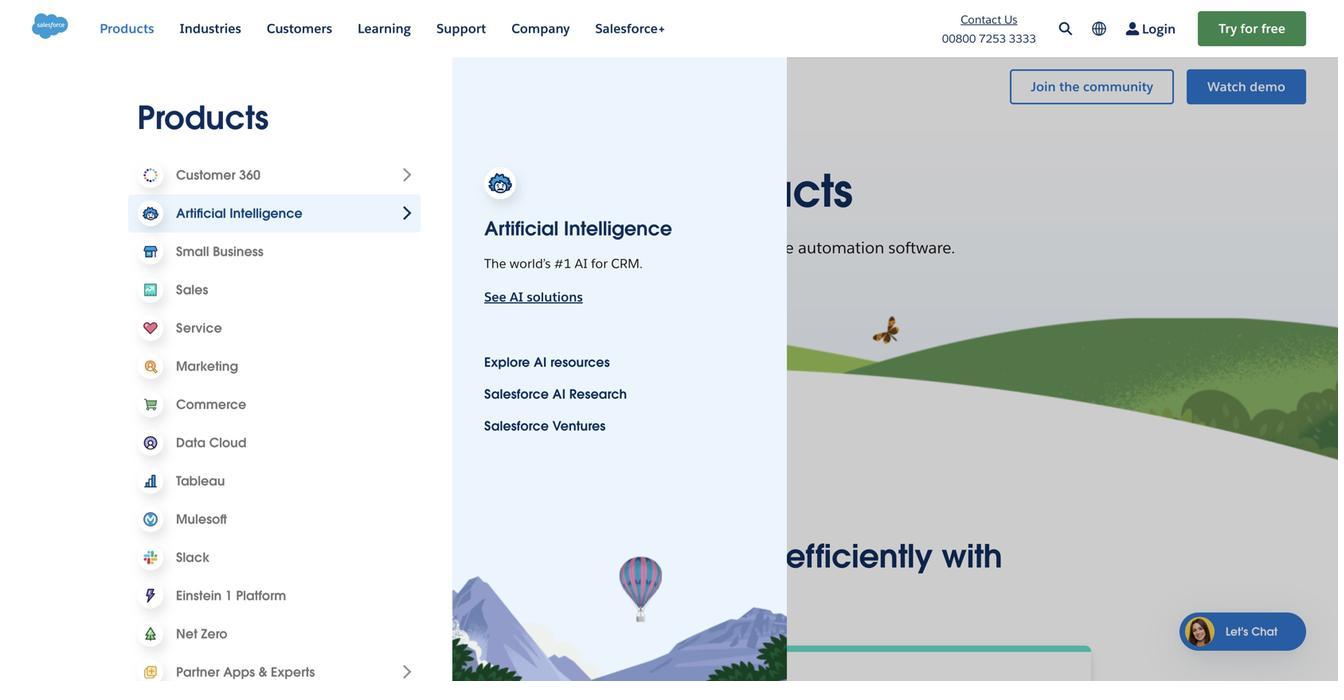 Task type: describe. For each thing, give the bounding box(es) containing it.
the world's #1 ai for crm.
[[485, 255, 643, 272]]

solutions
[[527, 289, 583, 305]]

artificial intelligence
[[485, 216, 673, 241]]

cloud.
[[663, 575, 764, 615]]

efficiently
[[786, 536, 933, 577]]

see ai solutions link
[[485, 289, 583, 305]]

contact us 00800 7253 3333
[[943, 12, 1037, 46]]

chat
[[1252, 625, 1278, 639]]

salesforce for salesforce ventures
[[485, 418, 549, 434]]

software.
[[889, 237, 956, 258]]

smarter,
[[497, 536, 620, 577]]

all sales products
[[486, 163, 853, 220]]

0 vertical spatial with
[[545, 237, 577, 258]]

contact
[[961, 12, 1002, 27]]

7253
[[979, 31, 1007, 46]]

explore ai resources link
[[485, 353, 610, 372]]

sell
[[336, 536, 388, 577]]

ai for solutions
[[510, 289, 524, 305]]

the
[[485, 255, 507, 272]]

drive efficient growth with fully customisable sales force automation software.
[[383, 237, 956, 258]]

salesforce ventures link
[[485, 417, 606, 436]]

ai for resources
[[534, 354, 547, 371]]

ventures
[[553, 418, 606, 434]]

faster,
[[397, 536, 488, 577]]

salesforce ai research link
[[485, 385, 627, 404]]

0 vertical spatial sales
[[551, 163, 661, 220]]

fully
[[581, 237, 612, 258]]

intelligence
[[564, 216, 673, 241]]

sales
[[717, 237, 753, 258]]

see
[[485, 289, 507, 305]]

ai left for
[[575, 255, 588, 272]]



Task type: locate. For each thing, give the bounding box(es) containing it.
1 salesforce from the top
[[485, 386, 549, 402]]

ai down the "explore ai resources" link
[[553, 386, 566, 402]]

1 vertical spatial salesforce
[[485, 418, 549, 434]]

resources
[[551, 354, 610, 371]]

more
[[698, 536, 777, 577]]

all
[[486, 163, 539, 220]]

see ai solutions
[[485, 289, 583, 305]]

with inside sell faster, smarter, and more efficiently with sales cloud.
[[942, 536, 1003, 577]]

artificial
[[485, 216, 559, 241]]

salesforce context menu utility navigation
[[998, 68, 1307, 106]]

efficient
[[425, 237, 485, 258]]

explore
[[485, 354, 530, 371]]

let's chat button
[[1180, 613, 1307, 651]]

let's
[[1226, 625, 1249, 639]]

ai right explore
[[534, 354, 547, 371]]

salesforce for salesforce ai research
[[485, 386, 549, 402]]

salesforce
[[485, 386, 549, 402], [485, 418, 549, 434]]

salesforce down explore
[[485, 386, 549, 402]]

0 vertical spatial salesforce
[[485, 386, 549, 402]]

us
[[1005, 12, 1018, 27]]

ai for research
[[553, 386, 566, 402]]

world's
[[510, 255, 551, 272]]

1 vertical spatial with
[[942, 536, 1003, 577]]

00800
[[943, 31, 977, 46]]

crm.
[[611, 255, 643, 272]]

3333
[[1010, 31, 1037, 46]]

sales
[[551, 163, 661, 220], [575, 575, 654, 615]]

#1
[[554, 255, 572, 272]]

ai right see
[[510, 289, 524, 305]]

products
[[673, 163, 853, 220]]

drive
[[383, 237, 421, 258]]

growth
[[489, 237, 541, 258]]

ai
[[575, 255, 588, 272], [510, 289, 524, 305], [534, 354, 547, 371], [553, 386, 566, 402]]

let's chat
[[1226, 625, 1278, 639]]

2 salesforce from the top
[[485, 418, 549, 434]]

1 vertical spatial sales
[[575, 575, 654, 615]]

salesforce ventures
[[485, 418, 606, 434]]

explore ai resources
[[485, 354, 610, 371]]

for
[[591, 255, 608, 272]]

sell faster, smarter, and more efficiently with sales cloud.
[[336, 536, 1003, 615]]

site tools navigation
[[914, 10, 1307, 48]]

with
[[545, 237, 577, 258], [942, 536, 1003, 577]]

salesforce down salesforce ai research link
[[485, 418, 549, 434]]

1 horizontal spatial with
[[942, 536, 1003, 577]]

sales inside sell faster, smarter, and more efficiently with sales cloud.
[[575, 575, 654, 615]]

automation
[[799, 237, 885, 258]]

salesforce ai research
[[485, 386, 627, 402]]

and
[[629, 536, 689, 577]]

contact us link
[[961, 12, 1018, 27]]

force
[[757, 237, 794, 258]]

customisable
[[616, 237, 713, 258]]

0 horizontal spatial with
[[545, 237, 577, 258]]

research
[[570, 386, 627, 402]]



Task type: vqa. For each thing, say whether or not it's contained in the screenshot.
'Customer' at the bottom left of the page
no



